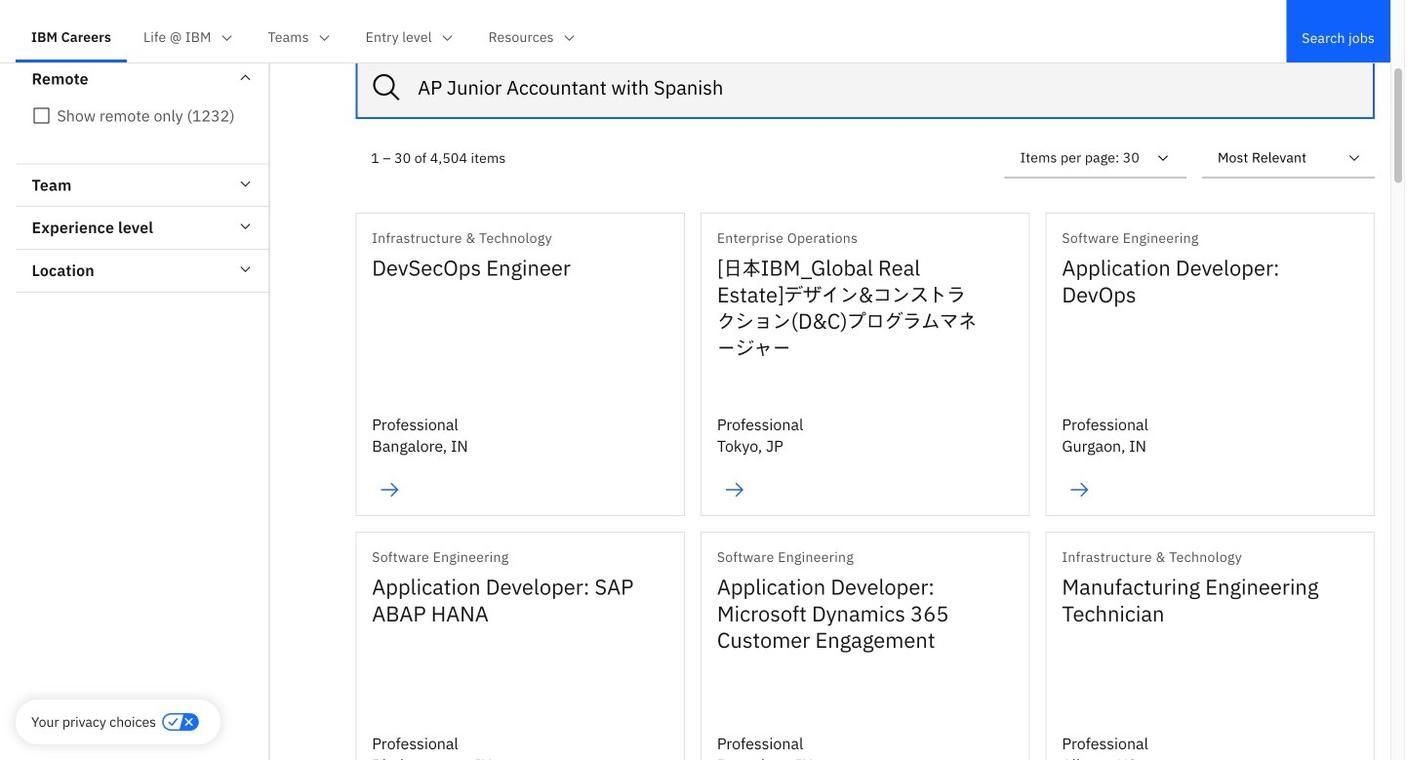 Task type: vqa. For each thing, say whether or not it's contained in the screenshot.
YOUR PRIVACY CHOICES element at the bottom left of the page
yes



Task type: describe. For each thing, give the bounding box(es) containing it.
your privacy choices element
[[31, 711, 156, 733]]



